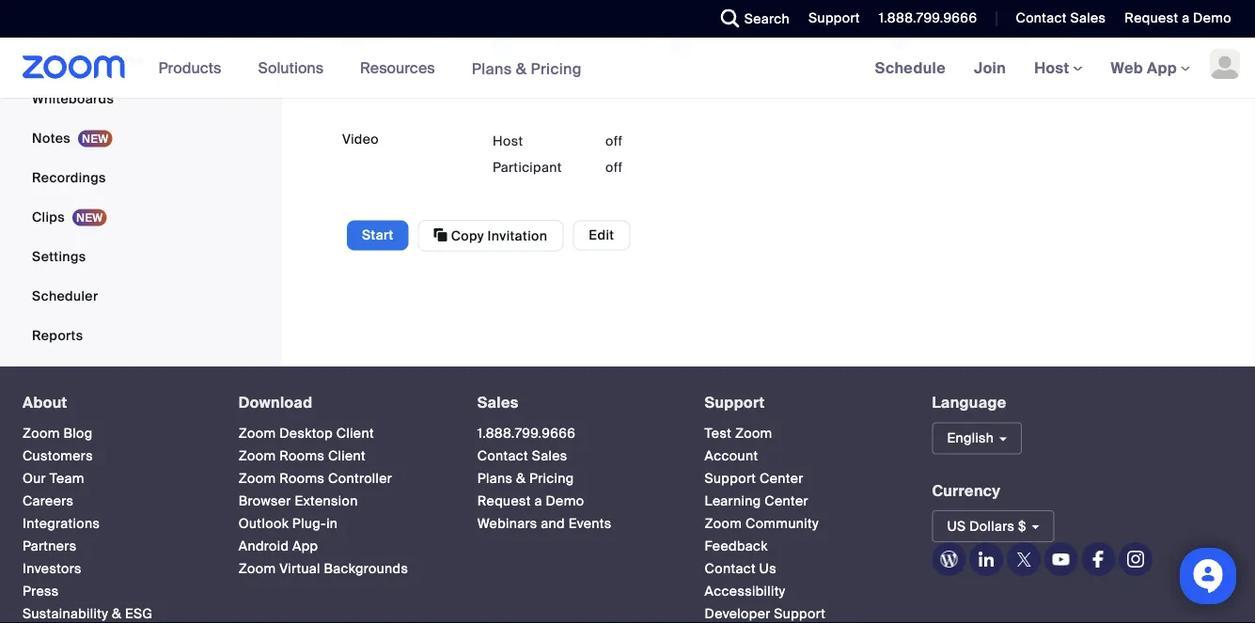 Task type: describe. For each thing, give the bounding box(es) containing it.
calendar for google
[[577, 30, 643, 49]]

sustainability & esg link
[[23, 606, 153, 623]]

contact us link
[[705, 561, 777, 578]]

calendar for yahoo
[[966, 30, 1032, 49]]

zoom inside zoom blog customers our team careers integrations partners investors press sustainability & esg
[[23, 425, 60, 443]]

personal devices
[[32, 50, 144, 68]]

zoom desktop client zoom rooms client zoom rooms controller browser extension outlook plug-in android app zoom virtual backgrounds
[[239, 425, 409, 578]]

press link
[[23, 583, 59, 601]]

account link
[[705, 448, 759, 465]]

0 horizontal spatial host
[[493, 132, 523, 149]]

browser extension link
[[239, 493, 358, 510]]

a inside "1.888.799.9666 contact sales plans & pricing request a demo webinars and events"
[[535, 493, 543, 510]]

download
[[239, 393, 313, 413]]

scheduler link
[[0, 278, 277, 315]]

download link
[[239, 393, 313, 413]]

notes link
[[0, 119, 277, 157]]

support up (.ics)
[[809, 9, 861, 27]]

recordings link
[[0, 159, 277, 197]]

plans inside product information navigation
[[472, 59, 512, 78]]

calendar for outlook
[[759, 30, 825, 49]]

pricing inside "1.888.799.9666 contact sales plans & pricing request a demo webinars and events"
[[530, 470, 574, 488]]

participant
[[493, 158, 562, 176]]

banner containing products
[[0, 38, 1256, 99]]

blog
[[63, 425, 93, 443]]

outlook plug-in link
[[239, 516, 338, 533]]

off for host
[[606, 132, 623, 149]]

integrations
[[23, 516, 100, 533]]

(.ics)
[[829, 30, 862, 49]]

outlook inside zoom desktop client zoom rooms client zoom rooms controller browser extension outlook plug-in android app zoom virtual backgrounds
[[239, 516, 289, 533]]

clips link
[[0, 198, 277, 236]]

$
[[1019, 518, 1027, 535]]

admin
[[11, 375, 51, 390]]

google
[[519, 30, 573, 49]]

side navigation navigation
[[0, 0, 282, 409]]

personal
[[32, 50, 89, 68]]

add to
[[342, 30, 385, 48]]

us
[[948, 518, 967, 535]]

sustainability
[[23, 606, 108, 623]]

esg
[[125, 606, 153, 623]]

start button
[[347, 221, 409, 251]]

1.888.799.9666 contact sales plans & pricing request a demo webinars and events
[[478, 425, 612, 533]]

zoom blog link
[[23, 425, 93, 443]]

profile picture image
[[1211, 49, 1241, 79]]

webinars
[[478, 516, 538, 533]]

support link up (.ics)
[[809, 9, 861, 27]]

zoom virtual backgrounds link
[[239, 561, 409, 578]]

and
[[541, 516, 565, 533]]

solutions
[[258, 58, 324, 78]]

language
[[933, 393, 1007, 413]]

copy invitation button
[[418, 220, 564, 252]]

team
[[50, 470, 84, 488]]

personal devices link
[[0, 40, 277, 78]]

host inside meetings navigation
[[1035, 58, 1074, 78]]

0 vertical spatial contact
[[1016, 9, 1068, 27]]

learning
[[705, 493, 762, 510]]

test zoom link
[[705, 425, 773, 443]]

zoom blog customers our team careers integrations partners investors press sustainability & esg
[[23, 425, 153, 623]]

contact sales
[[1016, 9, 1107, 27]]

backgrounds
[[324, 561, 409, 578]]

btn image
[[891, 31, 909, 50]]

careers link
[[23, 493, 74, 510]]

resources
[[360, 58, 435, 78]]

& inside zoom blog customers our team careers integrations partners investors press sustainability & esg
[[112, 606, 122, 623]]

feedback button
[[705, 538, 768, 556]]

web app
[[1112, 58, 1178, 78]]

support up the test zoom link
[[705, 393, 765, 413]]

investors link
[[23, 561, 82, 578]]

integrations link
[[23, 516, 100, 533]]

reports
[[32, 327, 83, 344]]

us dollars $
[[948, 518, 1027, 535]]

edit
[[589, 227, 615, 244]]

yahoo
[[917, 30, 962, 49]]

2 horizontal spatial sales
[[1071, 9, 1107, 27]]

support down the us
[[775, 606, 826, 623]]

accessibility
[[705, 583, 786, 601]]

notes
[[32, 129, 71, 147]]

our team link
[[23, 470, 84, 488]]

currency
[[933, 481, 1001, 501]]

host button
[[1035, 58, 1083, 78]]

plans & pricing
[[472, 59, 582, 78]]

support down account
[[705, 470, 757, 488]]

app inside zoom desktop client zoom rooms client zoom rooms controller browser extension outlook plug-in android app zoom virtual backgrounds
[[293, 538, 318, 556]]

solutions button
[[258, 38, 332, 98]]

& inside product information navigation
[[516, 59, 527, 78]]

add to element
[[493, 24, 1196, 74]]

webinars and events link
[[478, 516, 612, 533]]

sales link
[[478, 393, 519, 413]]

copy invitation
[[448, 228, 548, 245]]

pricing inside product information navigation
[[531, 59, 582, 78]]

start
[[362, 227, 394, 244]]

schedule link
[[861, 38, 961, 98]]

search button
[[707, 0, 795, 38]]

contact inside the test zoom account support center learning center zoom community feedback contact us accessibility developer support
[[705, 561, 756, 578]]

google calendar
[[516, 30, 643, 49]]

outlook calendar (.ics)
[[694, 30, 862, 49]]

customers
[[23, 448, 93, 465]]

search
[[745, 10, 790, 27]]

contact inside "1.888.799.9666 contact sales plans & pricing request a demo webinars and events"
[[478, 448, 529, 465]]



Task type: vqa. For each thing, say whether or not it's contained in the screenshot.
hr
no



Task type: locate. For each thing, give the bounding box(es) containing it.
sales up 1.888.799.9666 link
[[478, 393, 519, 413]]

plug-
[[292, 516, 327, 533]]

btn image for google calendar
[[493, 31, 512, 50]]

zoom community link
[[705, 516, 819, 533]]

0 vertical spatial 1.888.799.9666
[[879, 9, 978, 27]]

android app link
[[239, 538, 318, 556]]

product information navigation
[[145, 38, 596, 99]]

1.888.799.9666
[[879, 9, 978, 27], [478, 425, 576, 443]]

1 off from the top
[[606, 132, 623, 149]]

request a demo link
[[1111, 0, 1256, 38], [1125, 9, 1232, 27], [478, 493, 585, 510]]

1 horizontal spatial sales
[[532, 448, 568, 465]]

1 horizontal spatial btn image
[[671, 31, 690, 50]]

0 vertical spatial host
[[1035, 58, 1074, 78]]

1.888.799.9666 for 1.888.799.9666 contact sales plans & pricing request a demo webinars and events
[[478, 425, 576, 443]]

about
[[23, 393, 67, 413]]

2 calendar from the left
[[759, 30, 825, 49]]

outlook down search
[[698, 30, 755, 49]]

rooms down zoom rooms client link
[[280, 470, 325, 488]]

outlook up android
[[239, 516, 289, 533]]

2 vertical spatial &
[[112, 606, 122, 623]]

our
[[23, 470, 46, 488]]

1 horizontal spatial demo
[[1194, 9, 1232, 27]]

1 horizontal spatial a
[[1183, 9, 1190, 27]]

web
[[1112, 58, 1144, 78]]

plans inside "1.888.799.9666 contact sales plans & pricing request a demo webinars and events"
[[478, 470, 513, 488]]

yahoo calendar
[[913, 30, 1032, 49]]

1 horizontal spatial outlook
[[698, 30, 755, 49]]

1 rooms from the top
[[280, 448, 325, 465]]

settings
[[32, 248, 86, 265]]

0 horizontal spatial demo
[[546, 493, 585, 510]]

a up web app dropdown button
[[1183, 9, 1190, 27]]

us dollars $ button
[[933, 511, 1055, 543]]

off for participant
[[606, 158, 623, 176]]

host element
[[606, 132, 719, 150], [606, 158, 719, 177]]

0 vertical spatial plans
[[472, 59, 512, 78]]

copy image
[[434, 227, 448, 244]]

1 vertical spatial app
[[293, 538, 318, 556]]

btn image up the plans & pricing
[[493, 31, 512, 50]]

0 vertical spatial outlook
[[698, 30, 755, 49]]

1 vertical spatial host element
[[606, 158, 719, 177]]

2 vertical spatial contact
[[705, 561, 756, 578]]

demo up and
[[546, 493, 585, 510]]

1.888.799.9666 link
[[478, 425, 576, 443]]

to
[[372, 30, 385, 48]]

& down 1.888.799.9666 link
[[516, 470, 526, 488]]

2 host element from the top
[[606, 158, 719, 177]]

join
[[975, 58, 1007, 78]]

1 vertical spatial a
[[535, 493, 543, 510]]

2 horizontal spatial contact
[[1016, 9, 1068, 27]]

1 vertical spatial center
[[765, 493, 809, 510]]

host up participant
[[493, 132, 523, 149]]

plans up webinars
[[478, 470, 513, 488]]

0 vertical spatial rooms
[[280, 448, 325, 465]]

request inside "1.888.799.9666 contact sales plans & pricing request a demo webinars and events"
[[478, 493, 531, 510]]

english
[[948, 430, 995, 447]]

account
[[705, 448, 759, 465]]

sales up host "dropdown button"
[[1071, 9, 1107, 27]]

calendar right google
[[577, 30, 643, 49]]

1 vertical spatial pricing
[[530, 470, 574, 488]]

0 vertical spatial demo
[[1194, 9, 1232, 27]]

edit button
[[573, 221, 631, 251]]

browser
[[239, 493, 291, 510]]

in
[[327, 516, 338, 533]]

sales
[[1071, 9, 1107, 27], [478, 393, 519, 413], [532, 448, 568, 465]]

0 vertical spatial a
[[1183, 9, 1190, 27]]

0 horizontal spatial a
[[535, 493, 543, 510]]

1 btn image from the left
[[493, 31, 512, 50]]

banner
[[0, 38, 1256, 99]]

0 vertical spatial center
[[760, 470, 804, 488]]

1 vertical spatial sales
[[478, 393, 519, 413]]

0 horizontal spatial 1.888.799.9666
[[478, 425, 576, 443]]

0 vertical spatial request
[[1125, 9, 1179, 27]]

1 horizontal spatial contact
[[705, 561, 756, 578]]

join link
[[961, 38, 1021, 98]]

meetings navigation
[[861, 38, 1256, 99]]

0 vertical spatial host element
[[606, 132, 719, 150]]

plans
[[472, 59, 512, 78], [478, 470, 513, 488]]

zoom logo image
[[23, 56, 126, 79]]

0 horizontal spatial btn image
[[493, 31, 512, 50]]

1 vertical spatial request
[[478, 493, 531, 510]]

0 vertical spatial &
[[516, 59, 527, 78]]

events
[[569, 516, 612, 533]]

btn image inside the outlook calendar (.ics) link
[[671, 31, 690, 50]]

btn image inside the google calendar link
[[493, 31, 512, 50]]

recordings
[[32, 169, 106, 186]]

zoom rooms controller link
[[239, 470, 392, 488]]

english button
[[933, 423, 1023, 455]]

2 vertical spatial sales
[[532, 448, 568, 465]]

personal menu menu
[[0, 0, 277, 357]]

video
[[342, 130, 379, 148]]

0 vertical spatial app
[[1148, 58, 1178, 78]]

btn image
[[493, 31, 512, 50], [671, 31, 690, 50]]

& left esg
[[112, 606, 122, 623]]

request up webinars
[[478, 493, 531, 510]]

partners
[[23, 538, 77, 556]]

1 horizontal spatial app
[[1148, 58, 1178, 78]]

contact down 1.888.799.9666 link
[[478, 448, 529, 465]]

center
[[760, 470, 804, 488], [765, 493, 809, 510]]

1 host element from the top
[[606, 132, 719, 150]]

1.888.799.9666 for 1.888.799.9666
[[879, 9, 978, 27]]

application
[[493, 0, 1196, 6]]

host element for host
[[606, 132, 719, 150]]

products
[[159, 58, 221, 78]]

1.888.799.9666 down sales link on the bottom left of page
[[478, 425, 576, 443]]

1 calendar from the left
[[577, 30, 643, 49]]

learning center link
[[705, 493, 809, 510]]

demo
[[1194, 9, 1232, 27], [546, 493, 585, 510]]

sales down 1.888.799.9666 link
[[532, 448, 568, 465]]

plans down the google calendar link
[[472, 59, 512, 78]]

0 horizontal spatial contact
[[478, 448, 529, 465]]

2 btn image from the left
[[671, 31, 690, 50]]

pricing down google
[[531, 59, 582, 78]]

btn image for outlook calendar (.ics)
[[671, 31, 690, 50]]

app
[[1148, 58, 1178, 78], [293, 538, 318, 556]]

rooms down desktop
[[280, 448, 325, 465]]

android
[[239, 538, 289, 556]]

careers
[[23, 493, 74, 510]]

& down google
[[516, 59, 527, 78]]

1.888.799.9666 button up schedule
[[865, 0, 983, 38]]

1 horizontal spatial 1.888.799.9666
[[879, 9, 978, 27]]

0 horizontal spatial outlook
[[239, 516, 289, 533]]

app inside meetings navigation
[[1148, 58, 1178, 78]]

request up web app dropdown button
[[1125, 9, 1179, 27]]

developer support link
[[705, 606, 826, 623]]

0 horizontal spatial request
[[478, 493, 531, 510]]

calendar
[[577, 30, 643, 49], [759, 30, 825, 49], [966, 30, 1032, 49]]

1 vertical spatial outlook
[[239, 516, 289, 533]]

0 vertical spatial off
[[606, 132, 623, 149]]

support
[[809, 9, 861, 27], [705, 393, 765, 413], [705, 470, 757, 488], [775, 606, 826, 623]]

1 vertical spatial 1.888.799.9666
[[478, 425, 576, 443]]

0 horizontal spatial calendar
[[577, 30, 643, 49]]

outlook
[[698, 30, 755, 49], [239, 516, 289, 533]]

whiteboards
[[32, 90, 114, 107]]

sales inside "1.888.799.9666 contact sales plans & pricing request a demo webinars and events"
[[532, 448, 568, 465]]

devices
[[92, 50, 144, 68]]

3 calendar from the left
[[966, 30, 1032, 49]]

center up learning center link
[[760, 470, 804, 488]]

0 vertical spatial sales
[[1071, 9, 1107, 27]]

google calendar link
[[493, 24, 643, 54]]

virtual
[[280, 561, 321, 578]]

support link right search
[[795, 0, 865, 38]]

community
[[746, 516, 819, 533]]

extension
[[295, 493, 358, 510]]

center up community at the bottom right of the page
[[765, 493, 809, 510]]

calendar up join
[[966, 30, 1032, 49]]

1 vertical spatial contact
[[478, 448, 529, 465]]

btn image left search button
[[671, 31, 690, 50]]

contact up host "dropdown button"
[[1016, 9, 1068, 27]]

2 off from the top
[[606, 158, 623, 176]]

1 vertical spatial demo
[[546, 493, 585, 510]]

& inside "1.888.799.9666 contact sales plans & pricing request a demo webinars and events"
[[516, 470, 526, 488]]

invitation
[[488, 228, 548, 245]]

1.888.799.9666 button up yahoo
[[879, 9, 978, 27]]

copy
[[451, 228, 484, 245]]

1 vertical spatial rooms
[[280, 470, 325, 488]]

outlook calendar (.ics) link
[[671, 24, 862, 54]]

1.888.799.9666 inside "1.888.799.9666 contact sales plans & pricing request a demo webinars and events"
[[478, 425, 576, 443]]

contact
[[1016, 9, 1068, 27], [478, 448, 529, 465], [705, 561, 756, 578]]

add
[[342, 30, 368, 48]]

app down plug-
[[293, 538, 318, 556]]

outlook inside add to element
[[698, 30, 755, 49]]

partners link
[[23, 538, 77, 556]]

customers link
[[23, 448, 93, 465]]

0 horizontal spatial app
[[293, 538, 318, 556]]

support center link
[[705, 470, 804, 488]]

demo up the profile picture
[[1194, 9, 1232, 27]]

host down contact sales
[[1035, 58, 1074, 78]]

2 rooms from the top
[[280, 470, 325, 488]]

request a demo
[[1125, 9, 1232, 27]]

1 vertical spatial host
[[493, 132, 523, 149]]

1.888.799.9666 up yahoo
[[879, 9, 978, 27]]

investors
[[23, 561, 82, 578]]

1 vertical spatial client
[[328, 448, 366, 465]]

1 vertical spatial &
[[516, 470, 526, 488]]

1 horizontal spatial calendar
[[759, 30, 825, 49]]

1 horizontal spatial host
[[1035, 58, 1074, 78]]

0 horizontal spatial sales
[[478, 393, 519, 413]]

calendar down search
[[759, 30, 825, 49]]

0 vertical spatial pricing
[[531, 59, 582, 78]]

1 vertical spatial off
[[606, 158, 623, 176]]

host element for participant
[[606, 158, 719, 177]]

feedback
[[705, 538, 768, 556]]

products button
[[159, 38, 230, 98]]

pricing
[[531, 59, 582, 78], [530, 470, 574, 488]]

client
[[337, 425, 374, 443], [328, 448, 366, 465]]

clips
[[32, 208, 65, 226]]

reports link
[[0, 317, 277, 355]]

contact down the feedback button
[[705, 561, 756, 578]]

1 horizontal spatial request
[[1125, 9, 1179, 27]]

demo inside "1.888.799.9666 contact sales plans & pricing request a demo webinars and events"
[[546, 493, 585, 510]]

whiteboards link
[[0, 80, 277, 118]]

1 vertical spatial plans
[[478, 470, 513, 488]]

a up the webinars and events link on the bottom left
[[535, 493, 543, 510]]

pricing up and
[[530, 470, 574, 488]]

0 vertical spatial client
[[337, 425, 374, 443]]

test zoom account support center learning center zoom community feedback contact us accessibility developer support
[[705, 425, 826, 623]]

app right web
[[1148, 58, 1178, 78]]

2 horizontal spatial calendar
[[966, 30, 1032, 49]]

1.888.799.9666 inside button
[[879, 9, 978, 27]]

controller
[[328, 470, 392, 488]]

press
[[23, 583, 59, 601]]

support link up the test zoom link
[[705, 393, 765, 413]]

schedule
[[876, 58, 946, 78]]



